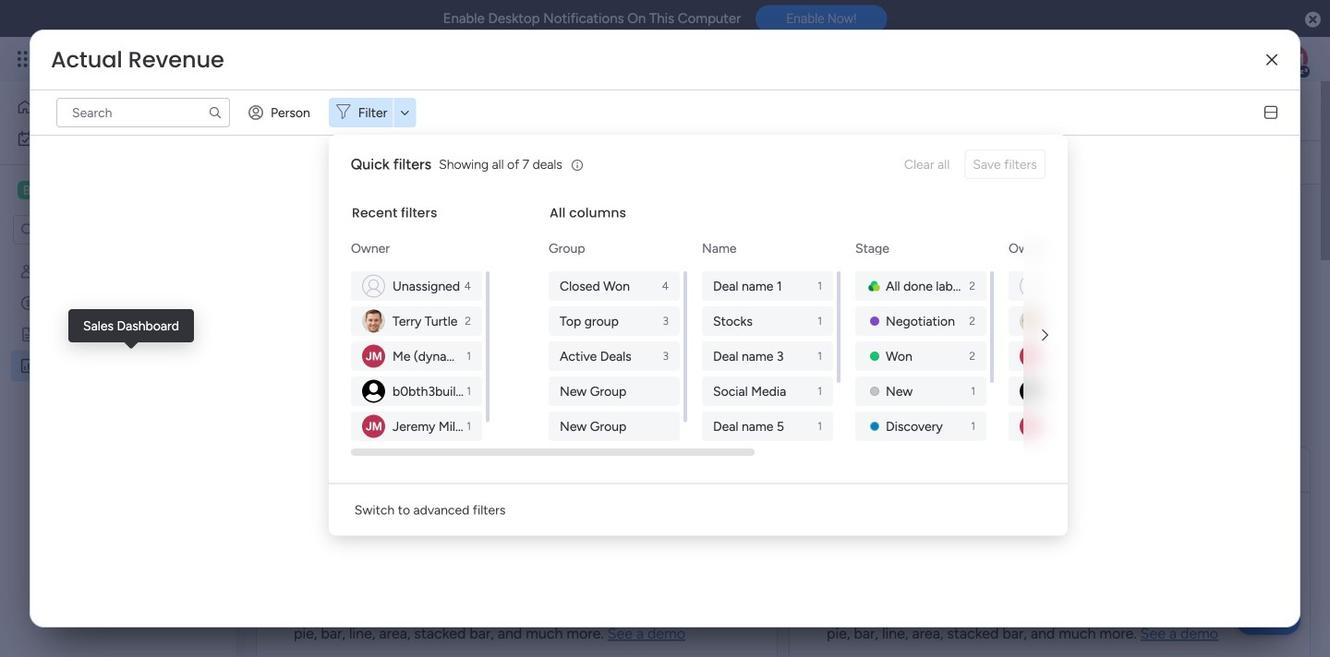 Task type: vqa. For each thing, say whether or not it's contained in the screenshot.
the leftmost products
no



Task type: describe. For each thing, give the bounding box(es) containing it.
0 horizontal spatial jeremy miller image
[[362, 415, 385, 438]]

1 horizontal spatial jeremy miller image
[[1020, 345, 1043, 368]]

terry turtle image
[[362, 310, 385, 333]]

name group
[[702, 272, 837, 512]]

add to favorites image
[[540, 101, 558, 120]]

2 horizontal spatial jeremy miller image
[[1279, 44, 1308, 74]]

public dashboard image
[[19, 358, 37, 375]]

filter dashboard by text search field for search image
[[56, 98, 230, 127]]

workspace image
[[18, 180, 36, 200]]

search image
[[424, 155, 439, 170]]

public board image
[[19, 326, 37, 344]]

filter dashboard by text search field for search icon
[[278, 148, 446, 177]]

dapulse close image
[[1305, 11, 1321, 30]]



Task type: locate. For each thing, give the bounding box(es) containing it.
None field
[[46, 45, 229, 75], [273, 91, 530, 130], [284, 207, 532, 231], [284, 458, 409, 482], [817, 458, 1150, 482], [46, 45, 229, 75], [273, 91, 530, 130], [284, 207, 532, 231], [284, 458, 409, 482], [817, 458, 1150, 482]]

1 vertical spatial option
[[11, 124, 224, 153]]

jeremy miller image
[[1279, 44, 1308, 74], [362, 345, 385, 368], [1020, 415, 1043, 438]]

terry turtle image
[[1020, 310, 1043, 333]]

1 owner group from the left
[[351, 272, 486, 442]]

share image
[[1180, 101, 1198, 120]]

None search field
[[278, 148, 446, 177]]

group group
[[549, 272, 683, 442]]

0 vertical spatial option
[[11, 92, 197, 122]]

stage group
[[855, 272, 990, 512]]

v2 split view image
[[1265, 106, 1278, 119]]

dialog
[[329, 135, 1330, 536]]

b0bth3builder2k23@gmail.com image
[[362, 380, 385, 403]]

2 owner group from the left
[[1009, 272, 1144, 442]]

0 horizontal spatial jeremy miller image
[[362, 345, 385, 368]]

jeremy miller image right dapulse x slim "image"
[[1279, 44, 1308, 74]]

Filter dashboard by text search field
[[56, 98, 230, 127], [278, 148, 446, 177]]

option
[[11, 92, 197, 122], [11, 124, 224, 153], [0, 255, 236, 259]]

0 vertical spatial filter dashboard by text search field
[[56, 98, 230, 127]]

jeremy miller image down b0bth3builder2k23@gmail.com icon
[[1020, 415, 1043, 438]]

jeremy miller image down terry turtle image at the left
[[362, 345, 385, 368]]

None search field
[[56, 98, 230, 127]]

1 vertical spatial jeremy miller image
[[362, 345, 385, 368]]

jeremy miller image
[[1020, 345, 1043, 368], [362, 415, 385, 438]]

dapulse x slim image
[[1267, 53, 1278, 67]]

v2 fullscreen image
[[1275, 464, 1288, 477]]

2 vertical spatial jeremy miller image
[[1020, 415, 1043, 438]]

jeremy miller image down terry turtle icon
[[1020, 345, 1043, 368]]

1 horizontal spatial filter dashboard by text search field
[[278, 148, 446, 177]]

0 horizontal spatial owner group
[[351, 272, 486, 442]]

b0bth3builder2k23@gmail.com image
[[1020, 380, 1043, 403]]

0 horizontal spatial filter dashboard by text search field
[[56, 98, 230, 127]]

search image
[[208, 105, 223, 120]]

0 vertical spatial jeremy miller image
[[1279, 44, 1308, 74]]

arrow down image
[[394, 102, 416, 124]]

1 horizontal spatial jeremy miller image
[[1020, 415, 1043, 438]]

1 horizontal spatial owner group
[[1009, 272, 1144, 442]]

0 vertical spatial jeremy miller image
[[1020, 345, 1043, 368]]

select product image
[[17, 50, 35, 68]]

banner
[[245, 81, 1321, 185]]

1 vertical spatial filter dashboard by text search field
[[278, 148, 446, 177]]

jeremy miller image down b0bth3builder2k23@gmail.com image
[[362, 415, 385, 438]]

owner group
[[351, 272, 486, 442], [1009, 272, 1144, 442]]

1 vertical spatial jeremy miller image
[[362, 415, 385, 438]]

2 vertical spatial option
[[0, 255, 236, 259]]

list box
[[0, 253, 236, 631]]



